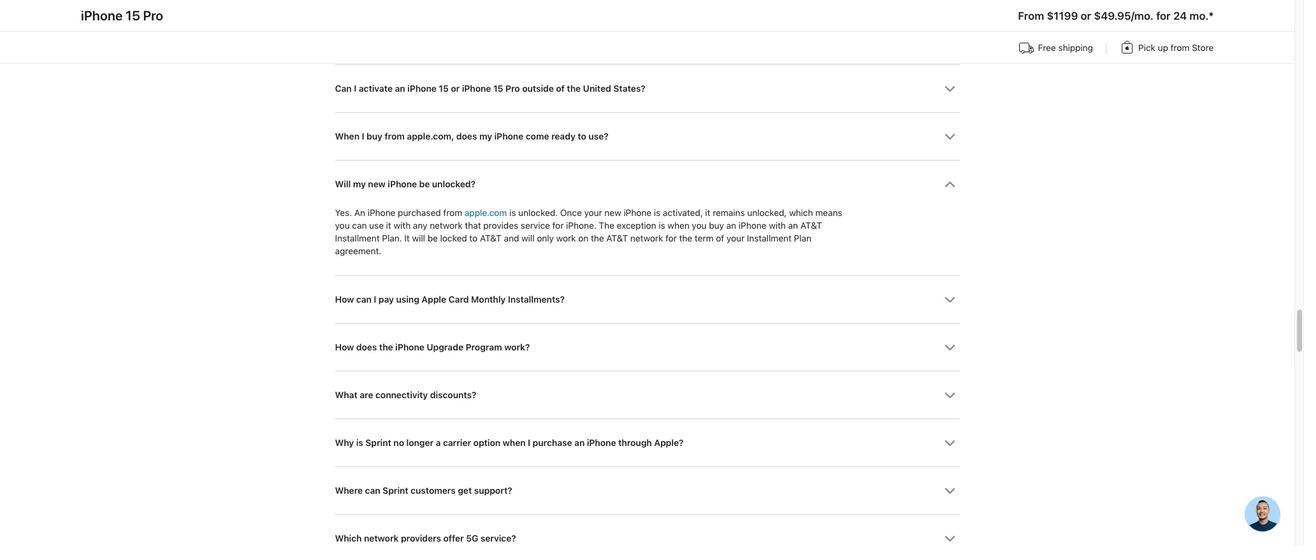 Task type: vqa. For each thing, say whether or not it's contained in the screenshot.
'iPhone 15'
yes



Task type: locate. For each thing, give the bounding box(es) containing it.
iphone left come
[[494, 131, 523, 141]]

is down activated,
[[659, 221, 665, 231]]

2 vertical spatial from
[[443, 208, 462, 218]]

of right term
[[716, 233, 724, 244]]

1 vertical spatial be
[[427, 233, 438, 244]]

at&t down the provides
[[480, 233, 501, 244]]

0 horizontal spatial from
[[385, 131, 405, 141]]

customers
[[411, 486, 456, 496]]

plan
[[794, 233, 811, 244]]

chevrondown image inside why is sprint no longer a carrier option when i purchase an iphone through apple? dropdown button
[[944, 438, 955, 449]]

chevrondown image for iphone 15
[[944, 83, 955, 94]]

come
[[526, 131, 549, 141]]

chevrondown image for how can i pay using apple card monthly installments?
[[944, 295, 955, 305]]

of
[[556, 83, 565, 93], [716, 233, 724, 244]]

1 vertical spatial for
[[552, 221, 564, 231]]

the right on
[[591, 233, 604, 244]]

2 you from the left
[[692, 221, 707, 231]]

can
[[352, 221, 367, 231], [356, 295, 371, 305], [365, 486, 380, 496]]

support?
[[474, 486, 512, 496]]

to down that
[[469, 233, 478, 244]]

from right up
[[1171, 43, 1189, 53]]

0 vertical spatial or
[[1081, 10, 1091, 22]]

installment down unlocked,
[[747, 233, 791, 244]]

0 horizontal spatial installment
[[335, 233, 380, 244]]

does
[[456, 131, 477, 141], [356, 342, 377, 353]]

0 vertical spatial my
[[479, 131, 492, 141]]

1 horizontal spatial my
[[479, 131, 492, 141]]

0 horizontal spatial when
[[503, 438, 526, 448]]

1 vertical spatial can
[[356, 295, 371, 305]]

how
[[335, 295, 354, 305], [335, 342, 354, 353]]

0 vertical spatial new
[[368, 179, 386, 189]]

0 horizontal spatial new
[[368, 179, 386, 189]]

outside
[[522, 83, 554, 93]]

1 horizontal spatial iphone 15
[[462, 83, 503, 93]]

iphone 15
[[407, 83, 449, 93], [462, 83, 503, 93]]

0 vertical spatial to
[[578, 131, 586, 141]]

which network providers offer 5g service?
[[335, 534, 516, 544]]

your down "remains"
[[726, 233, 744, 244]]

1 horizontal spatial will
[[521, 233, 534, 244]]

be
[[419, 179, 430, 189], [427, 233, 438, 244]]

1 vertical spatial sprint
[[382, 486, 408, 496]]

can
[[335, 83, 352, 93]]

5 chevrondown image from the top
[[944, 486, 955, 497]]

0 horizontal spatial iphone 15
[[407, 83, 449, 93]]

1 vertical spatial new
[[604, 208, 621, 218]]

1 vertical spatial your
[[726, 233, 744, 244]]

an right purchase
[[574, 438, 585, 448]]

an
[[354, 208, 365, 218]]

will my new iphone be unlocked? button
[[335, 160, 960, 208]]

0 vertical spatial it
[[705, 208, 710, 218]]

for down activated,
[[665, 233, 677, 244]]

for
[[1156, 10, 1171, 22], [552, 221, 564, 231], [665, 233, 677, 244]]

does right 'apple.com,'
[[456, 131, 477, 141]]

0 horizontal spatial does
[[356, 342, 377, 353]]

1 horizontal spatial buy
[[709, 221, 724, 231]]

list item
[[335, 160, 960, 275]]

0 horizontal spatial to
[[469, 233, 478, 244]]

with
[[394, 221, 411, 231], [769, 221, 786, 231]]

new right will
[[368, 179, 386, 189]]

i right the when
[[362, 131, 364, 141]]

1 horizontal spatial for
[[665, 233, 677, 244]]

1 you from the left
[[335, 221, 350, 231]]

be inside dropdown button
[[419, 179, 430, 189]]

work?
[[504, 342, 530, 353]]

0 horizontal spatial or
[[451, 83, 460, 93]]

2 vertical spatial can
[[365, 486, 380, 496]]

iphone
[[494, 131, 523, 141], [388, 179, 417, 189], [368, 208, 395, 218], [624, 208, 651, 218], [739, 221, 766, 231], [395, 342, 424, 353], [587, 438, 616, 448]]

remains
[[713, 208, 745, 218]]

5g
[[466, 534, 478, 544]]

1 vertical spatial buy
[[709, 221, 724, 231]]

is inside dropdown button
[[356, 438, 363, 448]]

1 chevrondown image from the top
[[944, 131, 955, 142]]

chevrondown image inside will my new iphone be unlocked? dropdown button
[[944, 179, 955, 190]]

0 horizontal spatial for
[[552, 221, 564, 231]]

1 horizontal spatial or
[[1081, 10, 1091, 22]]

for up work at the top left of page
[[552, 221, 564, 231]]

service?
[[480, 534, 516, 544]]

0 vertical spatial how
[[335, 295, 354, 305]]

what are connectivity discounts?
[[335, 390, 476, 400]]

which
[[789, 208, 813, 218]]

iphone 15 up 'apple.com,'
[[407, 83, 449, 93]]

the left term
[[679, 233, 692, 244]]

pro
[[505, 83, 520, 93]]

1 vertical spatial network
[[630, 233, 663, 244]]

1 vertical spatial when
[[503, 438, 526, 448]]

my
[[479, 131, 492, 141], [353, 179, 366, 189]]

network inside which network providers offer 5g service? dropdown button
[[364, 534, 399, 544]]

to
[[578, 131, 586, 141], [469, 233, 478, 244]]

0 horizontal spatial you
[[335, 221, 350, 231]]

1 horizontal spatial new
[[604, 208, 621, 218]]

network right 'which' on the left bottom of the page
[[364, 534, 399, 544]]

1 vertical spatial chevrondown image
[[944, 342, 955, 353]]

0 horizontal spatial at&t
[[480, 233, 501, 244]]

up
[[1158, 43, 1168, 53]]

which network providers offer 5g service? button
[[335, 515, 960, 546]]

can left pay
[[356, 295, 371, 305]]

2 vertical spatial chevrondown image
[[944, 390, 955, 401]]

will right the it
[[412, 233, 425, 244]]

0 vertical spatial sprint
[[365, 438, 391, 448]]

0 vertical spatial chevrondown image
[[944, 83, 955, 94]]

can down an
[[352, 221, 367, 231]]

an
[[395, 83, 405, 93], [726, 221, 736, 231], [788, 221, 798, 231], [574, 438, 585, 448]]

$49.95
[[1094, 10, 1131, 22]]

use?
[[589, 131, 608, 141]]

your
[[584, 208, 602, 218], [726, 233, 744, 244]]

chevrondown image inside how can i pay using apple card monthly installments? dropdown button
[[944, 295, 955, 305]]

sprint inside why is sprint no longer a carrier option when i purchase an iphone through apple? dropdown button
[[365, 438, 391, 448]]

0 horizontal spatial buy
[[366, 131, 382, 141]]

why is sprint no longer a carrier option when i purchase an iphone through apple?
[[335, 438, 684, 448]]

1 how from the top
[[335, 295, 354, 305]]

24
[[1173, 10, 1187, 22]]

my right will
[[353, 179, 366, 189]]

2 horizontal spatial for
[[1156, 10, 1171, 22]]

when
[[335, 131, 359, 141]]

you down yes.
[[335, 221, 350, 231]]

buy inside 'dropdown button'
[[366, 131, 382, 141]]

means
[[815, 208, 842, 218]]

0 horizontal spatial with
[[394, 221, 411, 231]]

0 vertical spatial for
[[1156, 10, 1171, 22]]

or inside dropdown button
[[451, 83, 460, 93]]

1 vertical spatial from
[[385, 131, 405, 141]]

when right "option"
[[503, 438, 526, 448]]

3 chevrondown image from the top
[[944, 390, 955, 401]]

0 vertical spatial of
[[556, 83, 565, 93]]

sprint left no
[[365, 438, 391, 448]]

1 vertical spatial to
[[469, 233, 478, 244]]

how up what
[[335, 342, 354, 353]]

i inside 'dropdown button'
[[362, 131, 364, 141]]

list
[[335, 16, 960, 546], [81, 38, 1214, 61]]

when down activated,
[[668, 221, 689, 231]]

1 horizontal spatial network
[[430, 221, 462, 231]]

1 chevrondown image from the top
[[944, 83, 955, 94]]

1 installment from the left
[[335, 233, 380, 244]]

1 horizontal spatial at&t
[[606, 233, 628, 244]]

2 vertical spatial network
[[364, 534, 399, 544]]

iphone.
[[566, 221, 596, 231]]

or up when i buy from apple.com, does my iphone come ready to use?
[[451, 83, 460, 93]]

$1199
[[1047, 10, 1078, 22]]

of right the outside
[[556, 83, 565, 93]]

unlocked,
[[747, 208, 787, 218]]

list containing free shipping
[[81, 38, 1214, 61]]

locked
[[440, 233, 467, 244]]

1 iphone 15 from the left
[[407, 83, 449, 93]]

at&t up plan
[[800, 221, 822, 231]]

chevrondown image for why is sprint no longer a carrier option when i purchase an iphone through apple?
[[944, 438, 955, 449]]

0 horizontal spatial of
[[556, 83, 565, 93]]

2 chevrondown image from the top
[[944, 179, 955, 190]]

0 vertical spatial be
[[419, 179, 430, 189]]

1 horizontal spatial it
[[705, 208, 710, 218]]

chevrondown image inside how does the iphone upgrade program work? dropdown button
[[944, 342, 955, 353]]

be left unlocked?
[[419, 179, 430, 189]]

buy inside is unlocked. once your new iphone is activated, it remains unlocked, which means you can use it with any network that provides service for iphone. the exception is when you buy an iphone with an at&t installment plan. it will be locked to at&t and will only work on the at&t network for the term of your installment plan agreement.
[[709, 221, 724, 231]]

1 horizontal spatial when
[[668, 221, 689, 231]]

it right use
[[386, 221, 391, 231]]

option
[[473, 438, 500, 448]]

pick up from store
[[1138, 43, 1214, 53]]

can right where
[[365, 486, 380, 496]]

the down pay
[[379, 342, 393, 353]]

shipping
[[1058, 43, 1093, 53]]

1 with from the left
[[394, 221, 411, 231]]

chevrondown image inside which network providers offer 5g service? dropdown button
[[944, 534, 955, 544]]

2 with from the left
[[769, 221, 786, 231]]

1 horizontal spatial to
[[578, 131, 586, 141]]

1 horizontal spatial of
[[716, 233, 724, 244]]

service
[[521, 221, 550, 231]]

1 vertical spatial or
[[451, 83, 460, 93]]

1 vertical spatial of
[[716, 233, 724, 244]]

for left 24
[[1156, 10, 1171, 22]]

chevrondown image for work?
[[944, 342, 955, 353]]

1 vertical spatial how
[[335, 342, 354, 353]]

iphone 15 left pro
[[462, 83, 503, 93]]

0 vertical spatial when
[[668, 221, 689, 231]]

0 vertical spatial network
[[430, 221, 462, 231]]

0 vertical spatial from
[[1171, 43, 1189, 53]]

chevrondown image inside the where can sprint customers get support? dropdown button
[[944, 486, 955, 497]]

sprint for is
[[365, 438, 391, 448]]

is unlocked. once your new iphone is activated, it remains unlocked, which means you can use it with any network that provides service for iphone. the exception is when you buy an iphone with an at&t installment plan. it will be locked to at&t and will only work on the at&t network for the term of your installment plan agreement.
[[335, 208, 842, 256]]

my down "can i activate an iphone 15 or iphone 15 pro outside of the united states?"
[[479, 131, 492, 141]]

1 horizontal spatial with
[[769, 221, 786, 231]]

from up locked
[[443, 208, 462, 218]]

be left locked
[[427, 233, 438, 244]]

i left purchase
[[528, 438, 530, 448]]

1 horizontal spatial your
[[726, 233, 744, 244]]

it left "remains"
[[705, 208, 710, 218]]

0 vertical spatial buy
[[366, 131, 382, 141]]

2 horizontal spatial from
[[1171, 43, 1189, 53]]

new inside is unlocked. once your new iphone is activated, it remains unlocked, which means you can use it with any network that provides service for iphone. the exception is when you buy an iphone with an at&t installment plan. it will be locked to at&t and will only work on the at&t network for the term of your installment plan agreement.
[[604, 208, 621, 218]]

iphone up purchased
[[388, 179, 417, 189]]

how left pay
[[335, 295, 354, 305]]

an down "remains"
[[726, 221, 736, 231]]

at&t
[[800, 221, 822, 231], [480, 233, 501, 244], [606, 233, 628, 244]]

1 horizontal spatial installment
[[747, 233, 791, 244]]

chevrondown image inside when i buy from apple.com, does my iphone come ready to use? 'dropdown button'
[[944, 131, 955, 142]]

you up term
[[692, 221, 707, 231]]

will down the service
[[521, 233, 534, 244]]

does up are at left bottom
[[356, 342, 377, 353]]

1 horizontal spatial does
[[456, 131, 477, 141]]

any
[[413, 221, 427, 231]]

1 vertical spatial my
[[353, 179, 366, 189]]

2 vertical spatial for
[[665, 233, 677, 244]]

is right why
[[356, 438, 363, 448]]

chevrondown image inside what are connectivity discounts? dropdown button
[[944, 390, 955, 401]]

iphone inside dropdown button
[[587, 438, 616, 448]]

2 how from the top
[[335, 342, 354, 353]]

i
[[354, 83, 356, 93], [362, 131, 364, 141], [374, 295, 376, 305], [528, 438, 530, 448]]

apple.com link
[[465, 208, 507, 218]]

from
[[1018, 10, 1044, 22]]

the
[[567, 83, 581, 93], [591, 233, 604, 244], [679, 233, 692, 244], [379, 342, 393, 353]]

what
[[335, 390, 357, 400]]

new inside dropdown button
[[368, 179, 386, 189]]

iphone left through
[[587, 438, 616, 448]]

new up the
[[604, 208, 621, 218]]

at&t down the
[[606, 233, 628, 244]]

network down exception
[[630, 233, 663, 244]]

1 horizontal spatial from
[[443, 208, 462, 218]]

1 vertical spatial does
[[356, 342, 377, 353]]

with up the it
[[394, 221, 411, 231]]

1 horizontal spatial you
[[692, 221, 707, 231]]

chevrondown image
[[944, 131, 955, 142], [944, 179, 955, 190], [944, 295, 955, 305], [944, 438, 955, 449], [944, 486, 955, 497], [944, 534, 955, 544]]

buy right the when
[[366, 131, 382, 141]]

to left use?
[[578, 131, 586, 141]]

0 horizontal spatial my
[[353, 179, 366, 189]]

4 chevrondown image from the top
[[944, 438, 955, 449]]

0 horizontal spatial network
[[364, 534, 399, 544]]

i inside dropdown button
[[528, 438, 530, 448]]

installment up agreement.
[[335, 233, 380, 244]]

where can sprint customers get support?
[[335, 486, 512, 496]]

network up locked
[[430, 221, 462, 231]]

0 vertical spatial can
[[352, 221, 367, 231]]

sprint inside the where can sprint customers get support? dropdown button
[[382, 486, 408, 496]]

chevrondown image inside can i activate an iphone 15 or iphone 15 pro outside of the united states? dropdown button
[[944, 83, 955, 94]]

be inside is unlocked. once your new iphone is activated, it remains unlocked, which means you can use it with any network that provides service for iphone. the exception is when you buy an iphone with an at&t installment plan. it will be locked to at&t and will only work on the at&t network for the term of your installment plan agreement.
[[427, 233, 438, 244]]

is up the provides
[[509, 208, 516, 218]]

unlocked.
[[518, 208, 558, 218]]

6 chevrondown image from the top
[[944, 534, 955, 544]]

with down unlocked,
[[769, 221, 786, 231]]

2 will from the left
[[521, 233, 534, 244]]

sprint left customers
[[382, 486, 408, 496]]

2 chevrondown image from the top
[[944, 342, 955, 353]]

0 horizontal spatial it
[[386, 221, 391, 231]]

0 horizontal spatial your
[[584, 208, 602, 218]]

activate
[[359, 83, 393, 93]]

use
[[369, 221, 384, 231]]

your up iphone.
[[584, 208, 602, 218]]

list item containing will my new iphone be unlocked?
[[335, 160, 960, 275]]

upgrade
[[427, 342, 463, 353]]

from left 'apple.com,'
[[385, 131, 405, 141]]

0 horizontal spatial will
[[412, 233, 425, 244]]

or
[[1081, 10, 1091, 22], [451, 83, 460, 93]]

or right '$1199'
[[1081, 10, 1091, 22]]

iphone inside 'dropdown button'
[[494, 131, 523, 141]]

chevrondown image
[[944, 83, 955, 94], [944, 342, 955, 353], [944, 390, 955, 401]]

an right activate in the top left of the page
[[395, 83, 405, 93]]

0 vertical spatial does
[[456, 131, 477, 141]]

buy down "remains"
[[709, 221, 724, 231]]

3 chevrondown image from the top
[[944, 295, 955, 305]]

chevrondown image for will my new iphone be unlocked?
[[944, 179, 955, 190]]



Task type: describe. For each thing, give the bounding box(es) containing it.
unlocked?
[[432, 179, 475, 189]]

2 installment from the left
[[747, 233, 791, 244]]

chevrondown image for which network providers offer 5g service?
[[944, 534, 955, 544]]

once
[[560, 208, 582, 218]]

yes. an iphone purchased from apple.com
[[335, 208, 507, 218]]

purchase
[[533, 438, 572, 448]]

offer
[[443, 534, 464, 544]]

longer
[[406, 438, 433, 448]]

how does the iphone upgrade program work?
[[335, 342, 530, 353]]

1 vertical spatial it
[[386, 221, 391, 231]]

connectivity
[[375, 390, 428, 400]]

will my new iphone be unlocked?
[[335, 179, 475, 189]]

free shipping
[[1038, 43, 1093, 53]]

can for how
[[356, 295, 371, 305]]

the left united
[[567, 83, 581, 93]]

where
[[335, 486, 363, 496]]

pay
[[378, 295, 394, 305]]

monthly
[[471, 295, 506, 305]]

free
[[1038, 43, 1056, 53]]

will
[[335, 179, 351, 189]]

through
[[618, 438, 652, 448]]

can i activate an iphone 15 or iphone 15 pro outside of the united states? button
[[335, 65, 960, 112]]

purchased
[[398, 208, 441, 218]]

card
[[448, 295, 469, 305]]

iphone up exception
[[624, 208, 651, 218]]

are
[[360, 390, 373, 400]]

2 iphone 15 from the left
[[462, 83, 503, 93]]

list containing can i activate an iphone 15 or iphone 15 pro outside of the united states?
[[335, 16, 960, 546]]

0 vertical spatial your
[[584, 208, 602, 218]]

mo.
[[1189, 10, 1209, 22]]

pick
[[1138, 43, 1155, 53]]

my inside 'dropdown button'
[[479, 131, 492, 141]]

from $1199 or $49.95 /mo. for 24 mo. *
[[1018, 10, 1214, 22]]

term
[[695, 233, 714, 244]]

apple.com
[[465, 208, 507, 218]]

carrier
[[443, 438, 471, 448]]

1 will from the left
[[412, 233, 425, 244]]

from inside 'dropdown button'
[[385, 131, 405, 141]]

/mo.
[[1131, 10, 1153, 22]]

ready
[[551, 131, 575, 141]]

sprint for can
[[382, 486, 408, 496]]

2 horizontal spatial network
[[630, 233, 663, 244]]

an down which
[[788, 221, 798, 231]]

can i activate an iphone 15 or iphone 15 pro outside of the united states?
[[335, 83, 645, 93]]

plan.
[[382, 233, 402, 244]]

exception
[[617, 221, 656, 231]]

an inside dropdown button
[[574, 438, 585, 448]]

chevrondown image for when i buy from apple.com, does my iphone come ready to use?
[[944, 131, 955, 142]]

iphone down unlocked,
[[739, 221, 766, 231]]

to inside is unlocked. once your new iphone is activated, it remains unlocked, which means you can use it with any network that provides service for iphone. the exception is when you buy an iphone with an at&t installment plan. it will be locked to at&t and will only work on the at&t network for the term of your installment plan agreement.
[[469, 233, 478, 244]]

discounts?
[[430, 390, 476, 400]]

store
[[1192, 43, 1214, 53]]

how does the iphone upgrade program work? button
[[335, 324, 960, 371]]

when i buy from apple.com, does my iphone come ready to use?
[[335, 131, 608, 141]]

does inside how does the iphone upgrade program work? dropdown button
[[356, 342, 377, 353]]

my inside dropdown button
[[353, 179, 366, 189]]

when inside why is sprint no longer a carrier option when i purchase an iphone through apple? dropdown button
[[503, 438, 526, 448]]

no
[[393, 438, 404, 448]]

when inside is unlocked. once your new iphone is activated, it remains unlocked, which means you can use it with any network that provides service for iphone. the exception is when you buy an iphone with an at&t installment plan. it will be locked to at&t and will only work on the at&t network for the term of your installment plan agreement.
[[668, 221, 689, 231]]

program
[[466, 342, 502, 353]]

get
[[458, 486, 472, 496]]

states?
[[613, 83, 645, 93]]

why is sprint no longer a carrier option when i purchase an iphone through apple? button
[[335, 420, 960, 467]]

i left pay
[[374, 295, 376, 305]]

and
[[504, 233, 519, 244]]

a
[[436, 438, 441, 448]]

activated,
[[663, 208, 703, 218]]

how can i pay using apple card monthly installments?
[[335, 295, 565, 305]]

can for where
[[365, 486, 380, 496]]

*
[[1209, 10, 1214, 22]]

that
[[465, 221, 481, 231]]

what are connectivity discounts? button
[[335, 372, 960, 419]]

is up exception
[[654, 208, 660, 218]]

how for how does the iphone upgrade program work?
[[335, 342, 354, 353]]

how for how can i pay using apple card monthly installments?
[[335, 295, 354, 305]]

work
[[556, 233, 576, 244]]

why
[[335, 438, 354, 448]]

provides
[[483, 221, 518, 231]]

when i buy from apple.com, does my iphone come ready to use? button
[[335, 113, 960, 160]]

united
[[583, 83, 611, 93]]

of inside can i activate an iphone 15 or iphone 15 pro outside of the united states? dropdown button
[[556, 83, 565, 93]]

of inside is unlocked. once your new iphone is activated, it remains unlocked, which means you can use it with any network that provides service for iphone. the exception is when you buy an iphone with an at&t installment plan. it will be locked to at&t and will only work on the at&t network for the term of your installment plan agreement.
[[716, 233, 724, 244]]

agreement.
[[335, 246, 381, 256]]

the
[[599, 221, 614, 231]]

only
[[537, 233, 554, 244]]

apple?
[[654, 438, 684, 448]]

yes.
[[335, 208, 352, 218]]

apple.com,
[[407, 131, 454, 141]]

iphone left upgrade
[[395, 342, 424, 353]]

can inside is unlocked. once your new iphone is activated, it remains unlocked, which means you can use it with any network that provides service for iphone. the exception is when you buy an iphone with an at&t installment plan. it will be locked to at&t and will only work on the at&t network for the term of your installment plan agreement.
[[352, 221, 367, 231]]

apple
[[422, 295, 446, 305]]

using
[[396, 295, 419, 305]]

which
[[335, 534, 362, 544]]

on
[[578, 233, 588, 244]]

iphone 15 pro link
[[81, 8, 163, 24]]

iphone 15 pro
[[81, 8, 163, 24]]

installments?
[[508, 295, 565, 305]]

where can sprint customers get support? button
[[335, 467, 960, 514]]

does inside when i buy from apple.com, does my iphone come ready to use? 'dropdown button'
[[456, 131, 477, 141]]

iphone up use
[[368, 208, 395, 218]]

chevrondown image for where can sprint customers get support?
[[944, 486, 955, 497]]

it
[[404, 233, 410, 244]]

to inside 'dropdown button'
[[578, 131, 586, 141]]

an inside dropdown button
[[395, 83, 405, 93]]

2 horizontal spatial at&t
[[800, 221, 822, 231]]

i right can
[[354, 83, 356, 93]]

how can i pay using apple card monthly installments? button
[[335, 276, 960, 323]]

providers
[[401, 534, 441, 544]]



